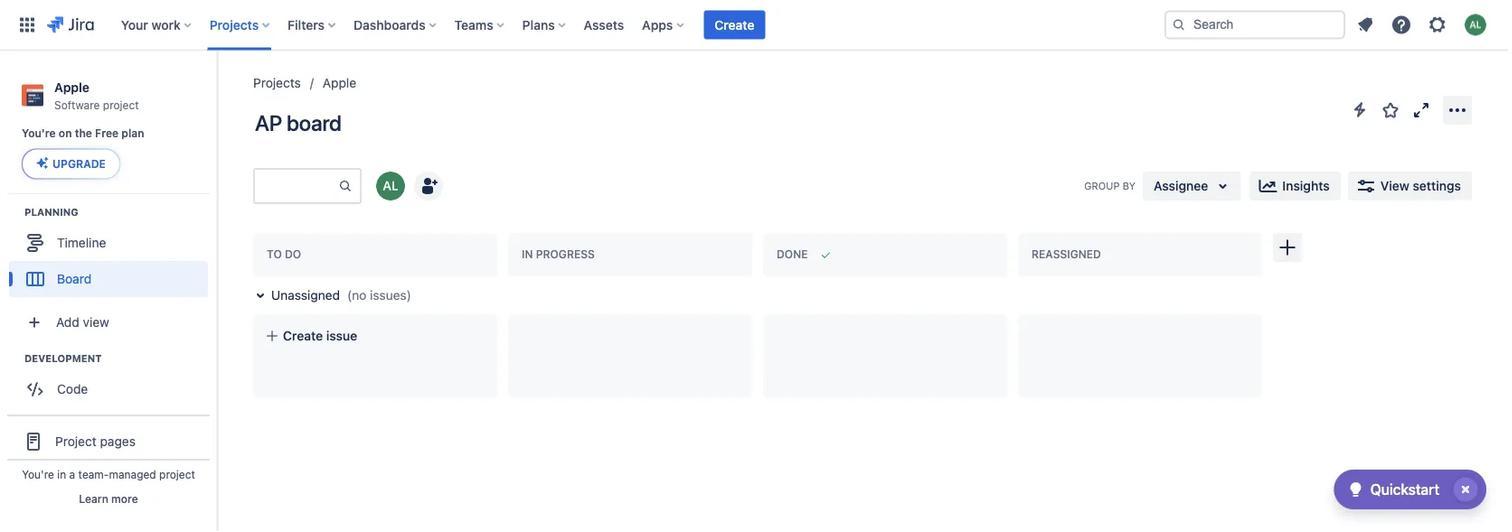 Task type: locate. For each thing, give the bounding box(es) containing it.
free
[[95, 127, 119, 140]]

you're
[[22, 127, 56, 140], [22, 468, 54, 481]]

dismiss quickstart image
[[1451, 476, 1480, 505]]

planning image
[[3, 201, 24, 223]]

Search this board text field
[[255, 170, 338, 203]]

project pages
[[55, 434, 136, 449]]

timeline link
[[9, 225, 208, 261]]

1 vertical spatial projects
[[253, 76, 301, 90]]

project pages link
[[7, 422, 210, 461]]

development
[[24, 353, 102, 364]]

banner containing your work
[[0, 0, 1508, 51]]

projects up ap
[[253, 76, 301, 90]]

0 vertical spatial create
[[715, 17, 755, 32]]

you're left on
[[22, 127, 56, 140]]

help image
[[1391, 14, 1412, 36]]

issue
[[326, 329, 357, 344]]

learn
[[79, 493, 108, 505]]

apps
[[642, 17, 673, 32]]

to
[[267, 248, 282, 261]]

apple
[[323, 76, 356, 90], [54, 80, 89, 94]]

issues)
[[370, 288, 411, 303]]

view settings
[[1381, 179, 1461, 194]]

apple up board
[[323, 76, 356, 90]]

primary element
[[11, 0, 1165, 50]]

create right apps popup button
[[715, 17, 755, 32]]

plan
[[121, 127, 144, 140]]

0 vertical spatial projects
[[210, 17, 259, 32]]

dashboards button
[[348, 10, 444, 39]]

1 you're from the top
[[22, 127, 56, 140]]

assets
[[584, 17, 624, 32]]

work
[[151, 17, 181, 32]]

on
[[59, 127, 72, 140]]

your work button
[[116, 10, 199, 39]]

0 vertical spatial project
[[103, 98, 139, 111]]

settings image
[[1427, 14, 1449, 36]]

projects
[[210, 17, 259, 32], [253, 76, 301, 90]]

board
[[287, 110, 342, 136]]

in
[[522, 248, 533, 261]]

create inside button
[[715, 17, 755, 32]]

the
[[75, 127, 92, 140]]

automations menu button icon image
[[1349, 99, 1371, 121]]

apple inside apple software project
[[54, 80, 89, 94]]

0 vertical spatial you're
[[22, 127, 56, 140]]

1 horizontal spatial create
[[715, 17, 755, 32]]

your profile and settings image
[[1465, 14, 1487, 36]]

1 horizontal spatial apple
[[323, 76, 356, 90]]

create left issue
[[283, 329, 323, 344]]

more
[[111, 493, 138, 505]]

group by
[[1084, 180, 1136, 192]]

project inside apple software project
[[103, 98, 139, 111]]

by
[[1123, 180, 1136, 192]]

you're in a team-managed project
[[22, 468, 195, 481]]

to do
[[267, 248, 301, 261]]

progress
[[536, 248, 595, 261]]

appswitcher icon image
[[16, 14, 38, 36]]

project up plan
[[103, 98, 139, 111]]

projects inside dropdown button
[[210, 17, 259, 32]]

ap
[[255, 110, 282, 136]]

1 vertical spatial you're
[[22, 468, 54, 481]]

0 horizontal spatial project
[[103, 98, 139, 111]]

create
[[715, 17, 755, 32], [283, 329, 323, 344]]

0 horizontal spatial create
[[283, 329, 323, 344]]

banner
[[0, 0, 1508, 51]]

insights
[[1283, 179, 1330, 194]]

1 vertical spatial project
[[159, 468, 195, 481]]

pages
[[100, 434, 136, 449]]

view
[[1381, 179, 1410, 194]]

team-
[[78, 468, 109, 481]]

code link
[[9, 371, 208, 407]]

2 you're from the top
[[22, 468, 54, 481]]

your work
[[121, 17, 181, 32]]

assets link
[[578, 10, 630, 39]]

project right managed
[[159, 468, 195, 481]]

you're left in at the left bottom of page
[[22, 468, 54, 481]]

add view
[[56, 315, 109, 330]]

apple software project
[[54, 80, 139, 111]]

create button
[[704, 10, 765, 39]]

upgrade
[[52, 158, 106, 170]]

projects up the sidebar navigation icon
[[210, 17, 259, 32]]

check image
[[1345, 479, 1367, 501]]

development group
[[9, 351, 216, 413]]

1 horizontal spatial project
[[159, 468, 195, 481]]

project
[[103, 98, 139, 111], [159, 468, 195, 481]]

in
[[57, 468, 66, 481]]

1 vertical spatial create
[[283, 329, 323, 344]]

upgrade button
[[23, 150, 119, 178]]

assignee button
[[1143, 172, 1241, 201]]

0 horizontal spatial apple
[[54, 80, 89, 94]]

apple for apple software project
[[54, 80, 89, 94]]

star ap board image
[[1380, 99, 1402, 121]]

jira image
[[47, 14, 94, 36], [47, 14, 94, 36]]

create inside button
[[283, 329, 323, 344]]

apple up software
[[54, 80, 89, 94]]



Task type: vqa. For each thing, say whether or not it's contained in the screenshot.
within
no



Task type: describe. For each thing, give the bounding box(es) containing it.
teams
[[455, 17, 493, 32]]

plans
[[522, 17, 555, 32]]

quickstart
[[1371, 482, 1440, 499]]

(no
[[347, 288, 367, 303]]

you're on the free plan
[[22, 127, 144, 140]]

create issue
[[283, 329, 357, 344]]

notifications image
[[1355, 14, 1376, 36]]

projects link
[[253, 72, 301, 94]]

view settings button
[[1348, 172, 1472, 201]]

unassigned
[[271, 288, 340, 303]]

timeline
[[57, 235, 106, 250]]

add people image
[[418, 175, 439, 197]]

group
[[1084, 180, 1120, 192]]

dashboards
[[354, 17, 426, 32]]

create column image
[[1277, 237, 1298, 259]]

apple for apple
[[323, 76, 356, 90]]

add view button
[[11, 304, 206, 340]]

projects button
[[204, 10, 277, 39]]

planning
[[24, 206, 78, 218]]

filters button
[[282, 10, 343, 39]]

search image
[[1172, 18, 1186, 32]]

Search field
[[1165, 10, 1346, 39]]

enter full screen image
[[1411, 99, 1432, 121]]

planning group
[[9, 205, 216, 302]]

your
[[121, 17, 148, 32]]

create issue button
[[258, 320, 493, 353]]

create for create issue
[[283, 329, 323, 344]]

ap board
[[255, 110, 342, 136]]

teams button
[[449, 10, 512, 39]]

do
[[285, 248, 301, 261]]

software
[[54, 98, 100, 111]]

quickstart button
[[1334, 470, 1487, 510]]

you're for you're on the free plan
[[22, 127, 56, 140]]

done
[[777, 248, 808, 261]]

apple lee image
[[376, 172, 405, 201]]

learn more
[[79, 493, 138, 505]]

unassigned (no issues)
[[271, 288, 411, 303]]

learn more button
[[79, 492, 138, 506]]

apps button
[[637, 10, 691, 39]]

filters
[[288, 17, 325, 32]]

insights button
[[1250, 172, 1341, 201]]

view
[[83, 315, 109, 330]]

projects for projects link
[[253, 76, 301, 90]]

add
[[56, 315, 79, 330]]

you're for you're in a team-managed project
[[22, 468, 54, 481]]

development image
[[3, 348, 24, 369]]

reassigned
[[1032, 248, 1101, 261]]

in progress
[[522, 248, 595, 261]]

more image
[[1447, 99, 1468, 121]]

insights image
[[1257, 175, 1279, 197]]

plans button
[[517, 10, 573, 39]]

assignee
[[1154, 179, 1208, 194]]

code
[[57, 382, 88, 396]]

projects for projects dropdown button
[[210, 17, 259, 32]]

a
[[69, 468, 75, 481]]

board link
[[9, 261, 208, 297]]

board
[[57, 271, 91, 286]]

create for create
[[715, 17, 755, 32]]

project
[[55, 434, 97, 449]]

sidebar navigation image
[[197, 72, 237, 109]]

managed
[[109, 468, 156, 481]]

settings
[[1413, 179, 1461, 194]]

apple link
[[323, 72, 356, 94]]



